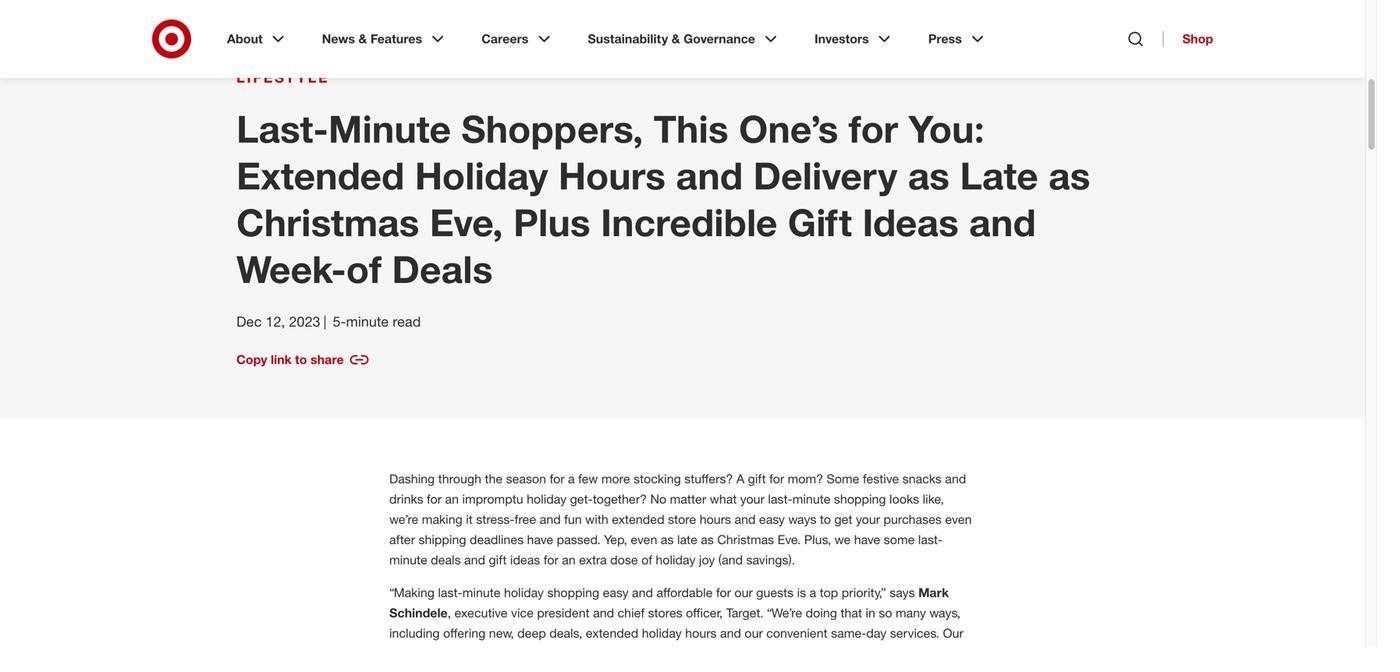 Task type: vqa. For each thing, say whether or not it's contained in the screenshot.
share at bottom
yes



Task type: describe. For each thing, give the bounding box(es) containing it.
0 vertical spatial last-
[[768, 492, 793, 507]]

for inside "last-minute shoppers, this one's for you: extended holiday hours and delivery as late as christmas eve, plus incredible gift ideas and week-of deals"
[[849, 106, 898, 152]]

1 vertical spatial in
[[776, 646, 786, 648]]

vice
[[511, 606, 534, 621]]

press
[[928, 31, 962, 46]]

and left the chief
[[593, 606, 614, 621]]

news & features link
[[311, 19, 458, 59]]

plus,
[[804, 533, 831, 548]]

hours inside ", executive vice president and chief stores officer, target. "we're doing that in so many ways, including offering new, deep deals, extended holiday hours and our convenient same-day services. our stores are stocked and ready, and we're proud to have the best team in retail standing by to make t"
[[685, 626, 717, 641]]

proud
[[614, 646, 647, 648]]

investors
[[815, 31, 869, 46]]

press link
[[917, 19, 998, 59]]

best
[[716, 646, 741, 648]]

1 vertical spatial even
[[631, 533, 657, 548]]

deals
[[431, 553, 461, 568]]

for right ideas
[[544, 553, 559, 568]]

christmas inside dashing through the season for a few more stocking stuffers? a gift for mom? some festive snacks and drinks for an impromptu holiday get-together? no matter what your last-minute shopping looks like, we're making it stress-free and fun with extended store hours and easy ways to get your purchases even after shipping deadlines have passed. yep, even as late as christmas eve. plus, we have some last- minute deals and gift ideas for an extra dose of holiday joy (and savings).
[[717, 533, 774, 548]]

store
[[668, 512, 696, 527]]

share
[[311, 352, 344, 367]]

deep
[[517, 626, 546, 641]]

& for governance
[[672, 31, 680, 46]]

savings).
[[746, 553, 795, 568]]

& for features
[[359, 31, 367, 46]]

offering
[[443, 626, 486, 641]]

1 vertical spatial your
[[856, 512, 880, 527]]

governance
[[684, 31, 755, 46]]

holiday up vice
[[504, 586, 544, 601]]

minute up executive
[[463, 586, 501, 601]]

priority,"
[[842, 586, 886, 601]]

incredible
[[601, 200, 778, 245]]

about
[[227, 31, 263, 46]]

deals,
[[550, 626, 582, 641]]

more
[[601, 472, 630, 487]]

we're inside dashing through the season for a few more stocking stuffers? a gift for mom? some festive snacks and drinks for an impromptu holiday get-together? no matter what your last-minute shopping looks like, we're making it stress-free and fun with extended store hours and easy ways to get your purchases even after shipping deadlines have passed. yep, even as late as christmas eve. plus, we have some last- minute deals and gift ideas for an extra dose of holiday joy (and savings).
[[389, 512, 419, 527]]

and down late
[[969, 200, 1036, 245]]

executive
[[455, 606, 508, 621]]

"making last-minute holiday shopping easy and affordable for our guests is a top priority," says
[[389, 586, 918, 601]]

sustainability
[[588, 31, 668, 46]]

and down deals,
[[557, 646, 578, 648]]

shoppers,
[[461, 106, 643, 152]]

many
[[896, 606, 926, 621]]

1 vertical spatial gift
[[489, 553, 507, 568]]

ways,
[[930, 606, 961, 621]]

by
[[871, 646, 885, 648]]

and down what
[[735, 512, 756, 527]]

ideas
[[510, 553, 540, 568]]

including
[[389, 626, 440, 641]]

dashing
[[389, 472, 435, 487]]

investors link
[[804, 19, 905, 59]]

and left "fun"
[[540, 512, 561, 527]]

the inside ", executive vice president and chief stores officer, target. "we're doing that in so many ways, including offering new, deep deals, extended holiday hours and our convenient same-day services. our stores are stocked and ready, and we're proud to have the best team in retail standing by to make t"
[[695, 646, 713, 648]]

holiday inside ", executive vice president and chief stores officer, target. "we're doing that in so many ways, including offering new, deep deals, extended holiday hours and our convenient same-day services. our stores are stocked and ready, and we're proud to have the best team in retail standing by to make t"
[[642, 626, 682, 641]]

christmas inside "last-minute shoppers, this one's for you: extended holiday hours and delivery as late as christmas eve, plus incredible gift ideas and week-of deals"
[[236, 200, 419, 245]]

services.
[[890, 626, 940, 641]]

minute down mom? in the right of the page
[[793, 492, 831, 507]]

1 horizontal spatial an
[[562, 553, 576, 568]]

no
[[650, 492, 667, 507]]

shipping
[[419, 533, 466, 548]]

some
[[827, 472, 859, 487]]

affordable
[[657, 586, 713, 601]]

fun
[[564, 512, 582, 527]]

late
[[960, 153, 1038, 199]]

careers
[[481, 31, 529, 46]]

season
[[506, 472, 546, 487]]

our inside ", executive vice president and chief stores officer, target. "we're doing that in so many ways, including offering new, deep deals, extended holiday hours and our convenient same-day services. our stores are stocked and ready, and we're proud to have the best team in retail standing by to make t"
[[745, 626, 763, 641]]

shop link
[[1163, 31, 1213, 47]]

to right proud
[[651, 646, 662, 648]]

for up making
[[427, 492, 442, 507]]

link
[[271, 352, 292, 367]]

with
[[585, 512, 608, 527]]

what
[[710, 492, 737, 507]]

stocking
[[634, 472, 681, 487]]

doing
[[806, 606, 837, 621]]

are
[[427, 646, 445, 648]]

president
[[537, 606, 590, 621]]

, executive vice president and chief stores officer, target. "we're doing that in so many ways, including offering new, deep deals, extended holiday hours and our convenient same-day services. our stores are stocked and ready, and we're proud to have the best team in retail standing by to make t
[[389, 606, 964, 648]]

minute left read at left
[[346, 313, 389, 330]]

extended inside ", executive vice president and chief stores officer, target. "we're doing that in so many ways, including offering new, deep deals, extended holiday hours and our convenient same-day services. our stores are stocked and ready, and we're proud to have the best team in retail standing by to make t"
[[586, 626, 638, 641]]

says
[[890, 586, 915, 601]]

guests
[[756, 586, 794, 601]]

1 horizontal spatial a
[[810, 586, 816, 601]]

holiday down season
[[527, 492, 567, 507]]

week-
[[236, 247, 346, 292]]

delivery
[[753, 153, 898, 199]]

dose
[[610, 553, 638, 568]]

standing
[[820, 646, 868, 648]]

news & features
[[322, 31, 422, 46]]

eve,
[[430, 200, 503, 245]]

features
[[371, 31, 422, 46]]

and up the chief
[[632, 586, 653, 601]]

of inside "last-minute shoppers, this one's for you: extended holiday hours and delivery as late as christmas eve, plus incredible gift ideas and week-of deals"
[[346, 247, 382, 292]]

2 horizontal spatial have
[[854, 533, 880, 548]]

purchases
[[884, 512, 942, 527]]

we're inside ", executive vice president and chief stores officer, target. "we're doing that in so many ways, including offering new, deep deals, extended holiday hours and our convenient same-day services. our stores are stocked and ready, and we're proud to have the best team in retail standing by to make t"
[[582, 646, 611, 648]]

stocked
[[448, 646, 493, 648]]

ideas
[[862, 200, 959, 245]]

making
[[422, 512, 463, 527]]

and right snacks
[[945, 472, 966, 487]]

copy
[[236, 352, 267, 367]]

and down new,
[[496, 646, 517, 648]]

extra
[[579, 553, 607, 568]]

read
[[393, 313, 421, 330]]

we
[[835, 533, 851, 548]]

drinks
[[389, 492, 423, 507]]

chief
[[618, 606, 645, 621]]

free
[[515, 512, 536, 527]]

lifestyle
[[236, 69, 330, 86]]



Task type: locate. For each thing, give the bounding box(es) containing it.
a inside dashing through the season for a few more stocking stuffers? a gift for mom? some festive snacks and drinks for an impromptu holiday get-together? no matter what your last-minute shopping looks like, we're making it stress-free and fun with extended store hours and easy ways to get your purchases even after shipping deadlines have passed. yep, even as late as christmas eve. plus, we have some last- minute deals and gift ideas for an extra dose of holiday joy (and savings).
[[568, 472, 575, 487]]

even up dose
[[631, 533, 657, 548]]

1 horizontal spatial shopping
[[834, 492, 886, 507]]

1 vertical spatial a
[[810, 586, 816, 601]]

0 horizontal spatial in
[[776, 646, 786, 648]]

2 horizontal spatial last-
[[918, 533, 943, 548]]

easy inside dashing through the season for a few more stocking stuffers? a gift for mom? some festive snacks and drinks for an impromptu holiday get-together? no matter what your last-minute shopping looks like, we're making it stress-free and fun with extended store hours and easy ways to get your purchases even after shipping deadlines have passed. yep, even as late as christmas eve. plus, we have some last- minute deals and gift ideas for an extra dose of holiday joy (and savings).
[[759, 512, 785, 527]]

our up team
[[745, 626, 763, 641]]

5-
[[333, 313, 346, 330]]

even
[[945, 512, 972, 527], [631, 533, 657, 548]]

1 vertical spatial stores
[[389, 646, 424, 648]]

1 horizontal spatial have
[[665, 646, 692, 648]]

extended
[[236, 153, 404, 199]]

1 horizontal spatial last-
[[768, 492, 793, 507]]

top
[[820, 586, 838, 601]]

"we're
[[767, 606, 802, 621]]

and
[[676, 153, 743, 199], [969, 200, 1036, 245], [945, 472, 966, 487], [540, 512, 561, 527], [735, 512, 756, 527], [464, 553, 485, 568], [632, 586, 653, 601], [593, 606, 614, 621], [720, 626, 741, 641], [496, 646, 517, 648], [557, 646, 578, 648]]

hours
[[558, 153, 666, 199]]

we're up after
[[389, 512, 419, 527]]

0 vertical spatial your
[[740, 492, 765, 507]]

1 vertical spatial shopping
[[547, 586, 599, 601]]

a left few
[[568, 472, 575, 487]]

&
[[359, 31, 367, 46], [672, 31, 680, 46]]

1 horizontal spatial in
[[866, 606, 875, 621]]

0 vertical spatial a
[[568, 472, 575, 487]]

1 vertical spatial of
[[641, 553, 652, 568]]

your down a
[[740, 492, 765, 507]]

stores down "making last-minute holiday shopping easy and affordable for our guests is a top priority," says
[[648, 606, 683, 621]]

last-minute shoppers, this one's for you: extended holiday hours and delivery as late as christmas eve, plus incredible gift ideas and week-of deals
[[236, 106, 1090, 292]]

christmas down extended
[[236, 200, 419, 245]]

get-
[[570, 492, 593, 507]]

"making
[[389, 586, 435, 601]]

1 vertical spatial extended
[[586, 626, 638, 641]]

yep,
[[604, 533, 627, 548]]

and down this
[[676, 153, 743, 199]]

of
[[346, 247, 382, 292], [641, 553, 652, 568]]

of up 5-minute read
[[346, 247, 382, 292]]

0 horizontal spatial shopping
[[547, 586, 599, 601]]

ways
[[788, 512, 817, 527]]

is
[[797, 586, 806, 601]]

0 horizontal spatial christmas
[[236, 200, 419, 245]]

have inside ", executive vice president and chief stores officer, target. "we're doing that in so many ways, including offering new, deep deals, extended holiday hours and our convenient same-day services. our stores are stocked and ready, and we're proud to have the best team in retail standing by to make t"
[[665, 646, 692, 648]]

0 vertical spatial our
[[735, 586, 753, 601]]

minute
[[346, 313, 389, 330], [793, 492, 831, 507], [389, 553, 427, 568], [463, 586, 501, 601]]

0 vertical spatial christmas
[[236, 200, 419, 245]]

to inside dashing through the season for a few more stocking stuffers? a gift for mom? some festive snacks and drinks for an impromptu holiday get-together? no matter what your last-minute shopping looks like, we're making it stress-free and fun with extended store hours and easy ways to get your purchases even after shipping deadlines have passed. yep, even as late as christmas eve. plus, we have some last- minute deals and gift ideas for an extra dose of holiday joy (and savings).
[[820, 512, 831, 527]]

0 vertical spatial extended
[[612, 512, 665, 527]]

together?
[[593, 492, 647, 507]]

1 vertical spatial our
[[745, 626, 763, 641]]

looks
[[890, 492, 919, 507]]

you:
[[909, 106, 985, 152]]

(and
[[718, 553, 743, 568]]

the
[[485, 472, 503, 487], [695, 646, 713, 648]]

new,
[[489, 626, 514, 641]]

snacks
[[903, 472, 942, 487]]

0 horizontal spatial a
[[568, 472, 575, 487]]

dec
[[236, 313, 262, 330]]

as
[[908, 153, 950, 199], [1049, 153, 1090, 199], [661, 533, 674, 548], [701, 533, 714, 548]]

team
[[744, 646, 772, 648]]

extended up proud
[[586, 626, 638, 641]]

gift
[[748, 472, 766, 487], [489, 553, 507, 568]]

1 vertical spatial last-
[[918, 533, 943, 548]]

& up lifestyle link
[[672, 31, 680, 46]]

shopping up get
[[834, 492, 886, 507]]

1 vertical spatial the
[[695, 646, 713, 648]]

holiday down late
[[656, 553, 696, 568]]

extended
[[612, 512, 665, 527], [586, 626, 638, 641]]

our
[[943, 626, 964, 641]]

so
[[879, 606, 892, 621]]

1 & from the left
[[359, 31, 367, 46]]

stuffers?
[[684, 472, 733, 487]]

1 vertical spatial hours
[[685, 626, 717, 641]]

holiday down mark schindele
[[642, 626, 682, 641]]

0 horizontal spatial stores
[[389, 646, 424, 648]]

5-minute read
[[333, 313, 421, 330]]

ready,
[[521, 646, 554, 648]]

hours inside dashing through the season for a few more stocking stuffers? a gift for mom? some festive snacks and drinks for an impromptu holiday get-together? no matter what your last-minute shopping looks like, we're making it stress-free and fun with extended store hours and easy ways to get your purchases even after shipping deadlines have passed. yep, even as late as christmas eve. plus, we have some last- minute deals and gift ideas for an extra dose of holiday joy (and savings).
[[700, 512, 731, 527]]

a
[[736, 472, 745, 487]]

in left 'so'
[[866, 606, 875, 621]]

hours
[[700, 512, 731, 527], [685, 626, 717, 641]]

minute
[[328, 106, 451, 152]]

0 vertical spatial gift
[[748, 472, 766, 487]]

stores
[[648, 606, 683, 621], [389, 646, 424, 648]]

to left get
[[820, 512, 831, 527]]

0 horizontal spatial the
[[485, 472, 503, 487]]

gift right a
[[748, 472, 766, 487]]

it
[[466, 512, 473, 527]]

0 horizontal spatial we're
[[389, 512, 419, 527]]

have down officer,
[[665, 646, 692, 648]]

1 vertical spatial easy
[[603, 586, 629, 601]]

dashing through the season for a few more stocking stuffers? a gift for mom? some festive snacks and drinks for an impromptu holiday get-together? no matter what your last-minute shopping looks like, we're making it stress-free and fun with extended store hours and easy ways to get your purchases even after shipping deadlines have passed. yep, even as late as christmas eve. plus, we have some last- minute deals and gift ideas for an extra dose of holiday joy (and savings).
[[389, 472, 972, 568]]

schindele
[[389, 606, 448, 621]]

for left mom? in the right of the page
[[769, 472, 784, 487]]

hours down officer,
[[685, 626, 717, 641]]

0 horizontal spatial even
[[631, 533, 657, 548]]

even right purchases
[[945, 512, 972, 527]]

0 vertical spatial hours
[[700, 512, 731, 527]]

same-
[[831, 626, 866, 641]]

sustainability & governance
[[588, 31, 755, 46]]

for left few
[[550, 472, 565, 487]]

0 horizontal spatial &
[[359, 31, 367, 46]]

minute down after
[[389, 553, 427, 568]]

in down convenient on the bottom
[[776, 646, 786, 648]]

stress-
[[476, 512, 515, 527]]

lifestyle link
[[236, 68, 1129, 87]]

2 vertical spatial last-
[[438, 586, 463, 601]]

in
[[866, 606, 875, 621], [776, 646, 786, 648]]

1 horizontal spatial the
[[695, 646, 713, 648]]

deals
[[392, 247, 493, 292]]

target.
[[726, 606, 763, 621]]

few
[[578, 472, 598, 487]]

0 horizontal spatial of
[[346, 247, 382, 292]]

0 vertical spatial of
[[346, 247, 382, 292]]

last-
[[236, 106, 328, 152]]

1 horizontal spatial easy
[[759, 512, 785, 527]]

of inside dashing through the season for a few more stocking stuffers? a gift for mom? some festive snacks and drinks for an impromptu holiday get-together? no matter what your last-minute shopping looks like, we're making it stress-free and fun with extended store hours and easy ways to get your purchases even after shipping deadlines have passed. yep, even as late as christmas eve. plus, we have some last- minute deals and gift ideas for an extra dose of holiday joy (and savings).
[[641, 553, 652, 568]]

have
[[527, 533, 553, 548], [854, 533, 880, 548], [665, 646, 692, 648]]

2 & from the left
[[672, 31, 680, 46]]

to right by
[[888, 646, 899, 648]]

hours down what
[[700, 512, 731, 527]]

an
[[445, 492, 459, 507], [562, 553, 576, 568]]

0 vertical spatial stores
[[648, 606, 683, 621]]

last- up ways
[[768, 492, 793, 507]]

1 horizontal spatial we're
[[582, 646, 611, 648]]

mom?
[[788, 472, 823, 487]]

and right deals
[[464, 553, 485, 568]]

the inside dashing through the season for a few more stocking stuffers? a gift for mom? some festive snacks and drinks for an impromptu holiday get-together? no matter what your last-minute shopping looks like, we're making it stress-free and fun with extended store hours and easy ways to get your purchases even after shipping deadlines have passed. yep, even as late as christmas eve. plus, we have some last- minute deals and gift ideas for an extra dose of holiday joy (and savings).
[[485, 472, 503, 487]]

1 horizontal spatial even
[[945, 512, 972, 527]]

0 vertical spatial we're
[[389, 512, 419, 527]]

12,
[[266, 313, 285, 330]]

last- down purchases
[[918, 533, 943, 548]]

christmas up the (and
[[717, 533, 774, 548]]

0 horizontal spatial an
[[445, 492, 459, 507]]

your right get
[[856, 512, 880, 527]]

shopping inside dashing through the season for a few more stocking stuffers? a gift for mom? some festive snacks and drinks for an impromptu holiday get-together? no matter what your last-minute shopping looks like, we're making it stress-free and fun with extended store hours and easy ways to get your purchases even after shipping deadlines have passed. yep, even as late as christmas eve. plus, we have some last- minute deals and gift ideas for an extra dose of holiday joy (and savings).
[[834, 492, 886, 507]]

copy link to share button
[[236, 351, 369, 369]]

retail
[[789, 646, 816, 648]]

have down 'free'
[[527, 533, 553, 548]]

& right news
[[359, 31, 367, 46]]

of right dose
[[641, 553, 652, 568]]

1 horizontal spatial your
[[856, 512, 880, 527]]

get
[[835, 512, 852, 527]]

an down passed.
[[562, 553, 576, 568]]

last- up ,
[[438, 586, 463, 601]]

holiday
[[527, 492, 567, 507], [656, 553, 696, 568], [504, 586, 544, 601], [642, 626, 682, 641]]

deadlines
[[470, 533, 524, 548]]

mark
[[918, 586, 949, 601]]

1 horizontal spatial gift
[[748, 472, 766, 487]]

that
[[841, 606, 862, 621]]

easy up the chief
[[603, 586, 629, 601]]

1 vertical spatial we're
[[582, 646, 611, 648]]

a
[[568, 472, 575, 487], [810, 586, 816, 601]]

1 vertical spatial christmas
[[717, 533, 774, 548]]

0 vertical spatial shopping
[[834, 492, 886, 507]]

gift down 'deadlines'
[[489, 553, 507, 568]]

the up impromptu
[[485, 472, 503, 487]]

for up officer,
[[716, 586, 731, 601]]

matter
[[670, 492, 706, 507]]

impromptu
[[462, 492, 523, 507]]

for up the delivery
[[849, 106, 898, 152]]

shopping up president
[[547, 586, 599, 601]]

0 horizontal spatial gift
[[489, 553, 507, 568]]

like,
[[923, 492, 944, 507]]

0 vertical spatial an
[[445, 492, 459, 507]]

after
[[389, 533, 415, 548]]

to right link
[[295, 352, 307, 367]]

about link
[[216, 19, 299, 59]]

passed.
[[557, 533, 601, 548]]

shopping
[[834, 492, 886, 507], [547, 586, 599, 601]]

a right 'is'
[[810, 586, 816, 601]]

1 horizontal spatial stores
[[648, 606, 683, 621]]

the left best
[[695, 646, 713, 648]]

an down through
[[445, 492, 459, 507]]

0 horizontal spatial have
[[527, 533, 553, 548]]

extended inside dashing through the season for a few more stocking stuffers? a gift for mom? some festive snacks and drinks for an impromptu holiday get-together? no matter what your last-minute shopping looks like, we're making it stress-free and fun with extended store hours and easy ways to get your purchases even after shipping deadlines have passed. yep, even as late as christmas eve. plus, we have some last- minute deals and gift ideas for an extra dose of holiday joy (and savings).
[[612, 512, 665, 527]]

1 horizontal spatial of
[[641, 553, 652, 568]]

news
[[322, 31, 355, 46]]

1 vertical spatial an
[[562, 553, 576, 568]]

our up the target.
[[735, 586, 753, 601]]

extended down together?
[[612, 512, 665, 527]]

0 horizontal spatial last-
[[438, 586, 463, 601]]

to inside button
[[295, 352, 307, 367]]

have right we
[[854, 533, 880, 548]]

0 horizontal spatial your
[[740, 492, 765, 507]]

and up best
[[720, 626, 741, 641]]

we're down deals,
[[582, 646, 611, 648]]

0 vertical spatial easy
[[759, 512, 785, 527]]

0 horizontal spatial easy
[[603, 586, 629, 601]]

dec 12, 2023
[[236, 313, 320, 330]]

1 horizontal spatial &
[[672, 31, 680, 46]]

eve.
[[778, 533, 801, 548]]

1 horizontal spatial christmas
[[717, 533, 774, 548]]

0 vertical spatial the
[[485, 472, 503, 487]]

make
[[903, 646, 933, 648]]

0 vertical spatial even
[[945, 512, 972, 527]]

shop
[[1183, 31, 1213, 46]]

stores down 'including'
[[389, 646, 424, 648]]

easy up eve.
[[759, 512, 785, 527]]

0 vertical spatial in
[[866, 606, 875, 621]]



